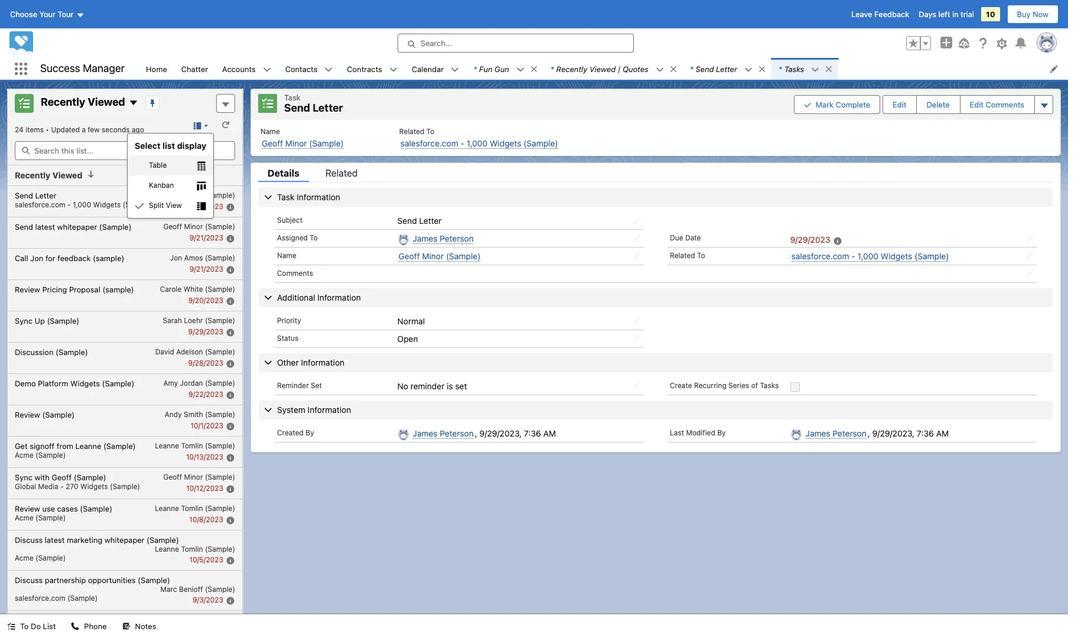 Task type: vqa. For each thing, say whether or not it's contained in the screenshot.


Task type: locate. For each thing, give the bounding box(es) containing it.
3 list item from the left
[[683, 58, 772, 80]]

salesforce.com - 1,000 widgets (sample) inside select an item from this list to open it. list box
[[15, 200, 153, 209]]

1 vertical spatial leanne tomlin (sample)
[[155, 504, 235, 513]]

geoff minor (sample)
[[163, 191, 235, 199], [163, 222, 235, 231], [399, 251, 481, 261], [163, 472, 235, 481]]

calendar link
[[405, 58, 451, 80]]

0 horizontal spatial geoff minor (sample) link
[[262, 138, 344, 149]]

1 7:36 from the left
[[524, 428, 541, 438]]

0 horizontal spatial 9/29/2023,
[[480, 428, 522, 438]]

text default image down search... button
[[530, 65, 538, 73]]

marketing
[[67, 535, 102, 545]]

to inside button
[[20, 622, 29, 631]]

david
[[155, 347, 174, 356]]

manager
[[83, 62, 125, 75]]

3 acme from the top
[[15, 553, 34, 562]]

whitepaper up feedback
[[57, 222, 97, 231]]

recently viewed up a
[[41, 96, 125, 108]]

2 jon from the left
[[170, 253, 182, 262]]

discuss inside the discuss partnership opportunities (sample) marc benioff (sample)
[[15, 575, 43, 585]]

1 edit from the left
[[893, 100, 907, 109]]

(sample) inside related to salesforce.com - 1,000 widgets (sample)
[[524, 138, 558, 148]]

mark complete
[[816, 100, 871, 109]]

series
[[729, 381, 750, 390]]

1 , from the left
[[475, 428, 477, 438]]

0 vertical spatial list
[[139, 58, 1068, 80]]

information up set
[[301, 357, 345, 367]]

0 vertical spatial whitepaper
[[57, 222, 97, 231]]

geoff
[[262, 138, 283, 148], [163, 191, 182, 199], [163, 222, 182, 231], [399, 251, 420, 261], [52, 472, 72, 482], [163, 472, 182, 481]]

1 horizontal spatial salesforce.com - 1,000 widgets (sample) link
[[792, 251, 949, 262]]

information inside other information dropdown button
[[301, 357, 345, 367]]

acme for get
[[15, 451, 34, 459]]

select
[[135, 141, 161, 151]]

to for assigned to
[[310, 233, 318, 242]]

text default image down display
[[197, 161, 206, 171]]

2 tomlin from the top
[[181, 504, 203, 513]]

1 am from the left
[[544, 428, 556, 438]]

0 horizontal spatial ,
[[475, 428, 477, 438]]

text default image left notes
[[122, 622, 130, 631]]

text default image left "do"
[[7, 622, 15, 631]]

recurring
[[694, 381, 727, 390]]

1 horizontal spatial viewed
[[88, 96, 125, 108]]

, 9/29/2023, 7:36 am for last modified by
[[868, 428, 949, 438]]

1 horizontal spatial 7:36
[[917, 428, 934, 438]]

sync left the with
[[15, 472, 32, 482]]

1 by from the left
[[306, 428, 314, 437]]

3 * from the left
[[690, 64, 694, 74]]

1 horizontal spatial edit
[[970, 100, 984, 109]]

leanne tomlin (sample) up 10/13/2023
[[155, 441, 235, 450]]

1 * from the left
[[473, 64, 477, 74]]

acme (sample) for signoff
[[15, 451, 66, 459]]

0 vertical spatial sync
[[15, 316, 32, 325]]

2 vertical spatial 1,000
[[858, 251, 879, 261]]

salesforce.com inside related to salesforce.com - 1,000 widgets (sample)
[[401, 138, 458, 148]]

1 vertical spatial 9/29/2023
[[790, 235, 831, 245]]

1 horizontal spatial comments
[[986, 100, 1025, 109]]

text default image right accounts
[[263, 65, 271, 74]]

text default image right contracts
[[389, 65, 398, 74]]

text default image left phone
[[71, 622, 79, 631]]

0 vertical spatial tomlin
[[181, 441, 203, 450]]

tasks up 'mark complete' 'button'
[[785, 64, 804, 74]]

edit left the delete button
[[893, 100, 907, 109]]

acme left use
[[15, 513, 34, 522]]

reminder
[[411, 381, 445, 391]]

0 horizontal spatial by
[[306, 428, 314, 437]]

0 vertical spatial related
[[399, 127, 425, 136]]

phone
[[84, 622, 107, 631]]

partnership
[[45, 575, 86, 585]]

andy
[[165, 410, 182, 419]]

leanne down andy
[[155, 441, 179, 450]]

viewed left the |
[[590, 64, 616, 74]]

latest inside discuss latest marketing whitepaper (sample) leanne tomlin (sample)
[[45, 535, 65, 545]]

review left pricing
[[15, 285, 40, 294]]

seconds
[[102, 125, 130, 134]]

9/21/2023 for send latest whitepaper (sample)
[[190, 233, 223, 242]]

2 vertical spatial 9/29/2023
[[188, 327, 223, 336]]

home link
[[139, 58, 174, 80]]

text default image up mark
[[825, 65, 833, 73]]

text default image right quotes
[[656, 65, 664, 74]]

text default image right calendar
[[451, 65, 459, 74]]

2 * from the left
[[551, 64, 554, 74]]

1 leanne tomlin (sample) from the top
[[155, 441, 235, 450]]

0 horizontal spatial 1,000
[[73, 200, 91, 209]]

list item
[[466, 58, 544, 80], [544, 58, 683, 80], [683, 58, 772, 80], [772, 58, 839, 80]]

peterson for created by
[[440, 428, 474, 438]]

discuss up the salesforce.com (sample)
[[15, 575, 43, 585]]

1 vertical spatial 1,000
[[73, 200, 91, 209]]

2 , from the left
[[868, 428, 870, 438]]

1 horizontal spatial whitepaper
[[105, 535, 145, 545]]

call
[[15, 253, 28, 263]]

0 horizontal spatial salesforce.com - 1,000 widgets (sample) link
[[401, 138, 558, 149]]

1 horizontal spatial salesforce.com - 1,000 widgets (sample)
[[792, 251, 949, 261]]

0 horizontal spatial jon
[[30, 253, 43, 263]]

now
[[1033, 9, 1049, 19]]

sarah loehr (sample)
[[163, 316, 235, 325]]

0 horizontal spatial , 9/29/2023, 7:36 am
[[475, 428, 556, 438]]

edit
[[893, 100, 907, 109], [970, 100, 984, 109]]

choose your tour
[[10, 9, 74, 19]]

1 vertical spatial comments
[[277, 269, 313, 278]]

3 review from the top
[[15, 504, 40, 513]]

discuss for discuss partnership opportunities (sample)
[[15, 575, 43, 585]]

discuss down use
[[15, 535, 43, 545]]

success manager
[[40, 62, 125, 75]]

geoff minor (sample) link inside list
[[262, 138, 344, 149]]

split view
[[149, 201, 182, 210]]

0 horizontal spatial 7:36
[[524, 428, 541, 438]]

1 horizontal spatial geoff minor (sample) link
[[399, 251, 481, 262]]

text default image inside accounts list item
[[263, 65, 271, 74]]

discuss partnership opportunities (sample) marc benioff (sample)
[[15, 575, 235, 594]]

* tasks
[[779, 64, 804, 74]]

acme (sample) for use
[[15, 513, 66, 522]]

0 vertical spatial comments
[[986, 100, 1025, 109]]

1 horizontal spatial ,
[[868, 428, 870, 438]]

None search field
[[15, 141, 235, 160]]

0 vertical spatial recently
[[556, 64, 588, 74]]

modified
[[686, 428, 716, 437]]

acme up "global"
[[15, 451, 34, 459]]

latest up the for
[[35, 222, 55, 231]]

comments inside button
[[986, 100, 1025, 109]]

* for * send letter
[[690, 64, 694, 74]]

2 vertical spatial acme (sample)
[[15, 553, 66, 562]]

comments
[[986, 100, 1025, 109], [277, 269, 313, 278]]

2 horizontal spatial related
[[670, 251, 695, 260]]

2 9/21/2023 from the top
[[190, 265, 223, 273]]

latest for discuss
[[45, 535, 65, 545]]

text default image right contacts
[[325, 65, 333, 74]]

create recurring series of tasks
[[670, 381, 779, 390]]

calendar
[[412, 64, 444, 74]]

latest left marketing
[[45, 535, 65, 545]]

viewed
[[590, 64, 616, 74], [88, 96, 125, 108], [52, 170, 82, 180]]

24
[[15, 125, 24, 134]]

1 horizontal spatial by
[[718, 428, 726, 437]]

0 vertical spatial geoff minor (sample) link
[[262, 138, 344, 149]]

0 vertical spatial salesforce.com - 1,000 widgets (sample)
[[15, 200, 153, 209]]

leanne tomlin (sample) for review use cases (sample)
[[155, 504, 235, 513]]

for
[[45, 253, 55, 263]]

0 vertical spatial task
[[284, 93, 301, 102]]

recently
[[556, 64, 588, 74], [41, 96, 85, 108], [15, 170, 50, 180]]

0 vertical spatial tasks
[[785, 64, 804, 74]]

1 vertical spatial 9/21/2023
[[190, 265, 223, 273]]

2 sync from the top
[[15, 472, 32, 482]]

a
[[82, 125, 86, 134]]

details link
[[258, 168, 309, 182]]

leanne tomlin (sample) up 10/8/2023
[[155, 504, 235, 513]]

9/29/2023,
[[480, 428, 522, 438], [873, 428, 915, 438]]

2 9/29/2023, from the left
[[873, 428, 915, 438]]

0 vertical spatial 9/29/2023
[[188, 202, 223, 211]]

information for other information
[[301, 357, 345, 367]]

9/21/2023
[[190, 233, 223, 242], [190, 265, 223, 273]]

james for created by
[[413, 428, 438, 438]]

1 sync from the top
[[15, 316, 32, 325]]

list containing home
[[139, 58, 1068, 80]]

james peterson link for last modified by
[[806, 428, 867, 439]]

related
[[399, 127, 425, 136], [326, 168, 358, 178], [670, 251, 695, 260]]

leanne tomlin (sample)
[[155, 441, 235, 450], [155, 504, 235, 513]]

geoff inside name geoff minor (sample)
[[262, 138, 283, 148]]

0 vertical spatial 9/21/2023
[[190, 233, 223, 242]]

2 vertical spatial viewed
[[52, 170, 82, 180]]

letter inside task send letter
[[313, 102, 343, 114]]

2 vertical spatial review
[[15, 504, 40, 513]]

carole white (sample)
[[160, 285, 235, 293]]

2 horizontal spatial 1,000
[[858, 251, 879, 261]]

2 acme (sample) from the top
[[15, 513, 66, 522]]

2 acme from the top
[[15, 513, 34, 522]]

sarah
[[163, 316, 182, 325]]

tomlin up 10/5/2023
[[181, 545, 203, 553]]

name down assigned
[[277, 251, 297, 260]]

whitepaper right marketing
[[105, 535, 145, 545]]

related for related to
[[670, 251, 695, 260]]

1 vertical spatial group
[[794, 94, 1054, 115]]

1 acme (sample) from the top
[[15, 451, 66, 459]]

text default image inside contracts list item
[[389, 65, 398, 74]]

sync left up
[[15, 316, 32, 325]]

3 acme (sample) from the top
[[15, 553, 66, 562]]

acme up the salesforce.com (sample)
[[15, 553, 34, 562]]

1 horizontal spatial tasks
[[785, 64, 804, 74]]

2 leanne tomlin (sample) from the top
[[155, 504, 235, 513]]

1 horizontal spatial 9/29/2023,
[[873, 428, 915, 438]]

information inside task information dropdown button
[[297, 192, 340, 202]]

tomlin up 10/13/2023
[[181, 441, 203, 450]]

am for created by
[[544, 428, 556, 438]]

1 review from the top
[[15, 285, 40, 294]]

related inside related to salesforce.com - 1,000 widgets (sample)
[[399, 127, 425, 136]]

2 vertical spatial related
[[670, 251, 695, 260]]

1 vertical spatial related
[[326, 168, 358, 178]]

whitepaper inside discuss latest marketing whitepaper (sample) leanne tomlin (sample)
[[105, 535, 145, 545]]

1 acme from the top
[[15, 451, 34, 459]]

information inside system information dropdown button
[[308, 405, 351, 415]]

1 tomlin from the top
[[181, 441, 203, 450]]

review down demo
[[15, 410, 40, 419]]

0 vertical spatial recently viewed
[[41, 96, 125, 108]]

1 vertical spatial sync
[[15, 472, 32, 482]]

widgets inside related to salesforce.com - 1,000 widgets (sample)
[[490, 138, 521, 148]]

by right created
[[306, 428, 314, 437]]

1 vertical spatial acme
[[15, 513, 34, 522]]

other
[[277, 357, 299, 367]]

to do list
[[20, 622, 56, 631]]

text default image up split view link
[[197, 181, 206, 191]]

1 9/21/2023 from the top
[[190, 233, 223, 242]]

* send letter
[[690, 64, 737, 74]]

display
[[177, 141, 206, 151]]

0 vertical spatial viewed
[[590, 64, 616, 74]]

0 horizontal spatial am
[[544, 428, 556, 438]]

text default image up ago
[[129, 98, 138, 108]]

delete button
[[917, 96, 960, 113]]

complete
[[836, 100, 871, 109]]

minor inside name geoff minor (sample)
[[285, 138, 307, 148]]

1 horizontal spatial , 9/29/2023, 7:36 am
[[868, 428, 949, 438]]

letter inside select an item from this list to open it. list box
[[35, 191, 56, 200]]

text default image right * tasks at the right top of page
[[812, 65, 820, 74]]

tomlin up 10/8/2023
[[181, 504, 203, 513]]

of
[[752, 381, 758, 390]]

2 edit from the left
[[970, 100, 984, 109]]

0 vertical spatial discuss
[[15, 535, 43, 545]]

1 vertical spatial salesforce.com - 1,000 widgets (sample) link
[[792, 251, 949, 262]]

send inside task send letter
[[284, 102, 310, 114]]

2 , 9/29/2023, 7:36 am from the left
[[868, 428, 949, 438]]

due date
[[670, 233, 701, 242]]

open
[[397, 334, 418, 344]]

text default image right view
[[197, 201, 206, 211]]

1 vertical spatial review
[[15, 410, 40, 419]]

* fun gun
[[473, 64, 509, 74]]

2 horizontal spatial viewed
[[590, 64, 616, 74]]

information down related link
[[297, 192, 340, 202]]

leanne right from in the bottom of the page
[[75, 441, 101, 451]]

0 horizontal spatial send letter
[[15, 191, 56, 200]]

1 list item from the left
[[466, 58, 544, 80]]

jon left the for
[[30, 253, 43, 263]]

task inside dropdown button
[[277, 192, 295, 202]]

1 vertical spatial whitepaper
[[105, 535, 145, 545]]

viewed down the updated
[[52, 170, 82, 180]]

list
[[43, 622, 56, 631]]

recently viewed|tasks|list view element
[[7, 89, 243, 638]]

in
[[953, 9, 959, 19]]

to for related to salesforce.com - 1,000 widgets (sample)
[[427, 127, 435, 136]]

2 7:36 from the left
[[917, 428, 934, 438]]

with
[[35, 472, 50, 482]]

related for related to salesforce.com - 1,000 widgets (sample)
[[399, 127, 425, 136]]

leanne inside discuss latest marketing whitepaper (sample) leanne tomlin (sample)
[[155, 545, 179, 553]]

leanne up marc
[[155, 545, 179, 553]]

9/20/2023
[[188, 296, 223, 305]]

4 * from the left
[[779, 64, 782, 74]]

task inside task send letter
[[284, 93, 301, 102]]

1 horizontal spatial related
[[399, 127, 425, 136]]

, 9/29/2023, 7:36 am for created by
[[475, 428, 556, 438]]

1 vertical spatial task
[[277, 192, 295, 202]]

edit comments button
[[961, 96, 1034, 113]]

text default image inside calendar list item
[[451, 65, 459, 74]]

task down contacts link
[[284, 93, 301, 102]]

0 vertical spatial name
[[261, 127, 280, 136]]

0 vertical spatial latest
[[35, 222, 55, 231]]

2 vertical spatial tomlin
[[181, 545, 203, 553]]

0 vertical spatial (sample)
[[93, 253, 124, 263]]

acme (sample) up the with
[[15, 451, 66, 459]]

minor for send latest whitepaper (sample)
[[184, 222, 203, 231]]

letter inside list item
[[716, 64, 737, 74]]

0 horizontal spatial salesforce.com - 1,000 widgets (sample)
[[15, 200, 153, 209]]

discuss inside discuss latest marketing whitepaper (sample) leanne tomlin (sample)
[[15, 535, 43, 545]]

-
[[461, 138, 465, 148], [67, 200, 71, 209], [852, 251, 856, 261], [60, 482, 64, 491]]

text default image inside split view link
[[135, 201, 144, 211]]

widgets
[[490, 138, 521, 148], [93, 200, 121, 209], [881, 251, 913, 261], [70, 379, 100, 388], [80, 482, 108, 491]]

9/29/2023, for created by
[[480, 428, 522, 438]]

(sample) right proposal at the top of page
[[103, 285, 134, 294]]

james
[[413, 233, 438, 243], [413, 428, 438, 438], [806, 428, 831, 438]]

related for related
[[326, 168, 358, 178]]

text default image left the split
[[135, 201, 144, 211]]

acme (sample) up partnership
[[15, 553, 66, 562]]

normal
[[397, 316, 425, 326]]

tomlin
[[181, 441, 203, 450], [181, 504, 203, 513], [181, 545, 203, 553]]

0 vertical spatial send letter
[[15, 191, 56, 200]]

2 discuss from the top
[[15, 575, 43, 585]]

9/21/2023 up jon amos (sample)
[[190, 233, 223, 242]]

your
[[39, 9, 56, 19]]

review left use
[[15, 504, 40, 513]]

1 vertical spatial tomlin
[[181, 504, 203, 513]]

by
[[306, 428, 314, 437], [718, 428, 726, 437]]

other information
[[277, 357, 345, 367]]

group
[[907, 36, 931, 50], [794, 94, 1054, 115]]

acme (sample) down media
[[15, 513, 66, 522]]

text default image
[[669, 65, 678, 73], [758, 65, 766, 73], [325, 65, 333, 74], [389, 65, 398, 74], [451, 65, 459, 74], [516, 65, 525, 74], [812, 65, 820, 74], [87, 170, 95, 178], [197, 201, 206, 211], [7, 622, 15, 631], [122, 622, 130, 631]]

minor
[[285, 138, 307, 148], [184, 191, 203, 199], [184, 222, 203, 231], [422, 251, 444, 261], [184, 472, 203, 481]]

fun
[[479, 64, 493, 74]]

recently down recently viewed status
[[15, 170, 50, 180]]

1 vertical spatial acme (sample)
[[15, 513, 66, 522]]

acme (sample)
[[15, 451, 66, 459], [15, 513, 66, 522], [15, 553, 66, 562]]

0 vertical spatial acme
[[15, 451, 34, 459]]

information right additional
[[317, 292, 361, 302]]

2 by from the left
[[718, 428, 726, 437]]

0 vertical spatial review
[[15, 285, 40, 294]]

1 horizontal spatial am
[[936, 428, 949, 438]]

edit comments
[[970, 100, 1025, 109]]

1 vertical spatial name
[[277, 251, 297, 260]]

information inside additional information dropdown button
[[317, 292, 361, 302]]

text default image right quotes
[[669, 65, 678, 73]]

text default image
[[530, 65, 538, 73], [825, 65, 833, 73], [263, 65, 271, 74], [656, 65, 664, 74], [745, 65, 753, 74], [129, 98, 138, 108], [197, 161, 206, 171], [197, 181, 206, 191], [135, 201, 144, 211], [71, 622, 79, 631]]

review
[[15, 285, 40, 294], [15, 410, 40, 419], [15, 504, 40, 513]]

7:36
[[524, 428, 541, 438], [917, 428, 934, 438]]

2 vertical spatial acme
[[15, 553, 34, 562]]

1 discuss from the top
[[15, 535, 43, 545]]

1 vertical spatial latest
[[45, 535, 65, 545]]

geoff minor (sample) for send letter
[[163, 191, 235, 199]]

* for * tasks
[[779, 64, 782, 74]]

global media - 270 widgets (sample)
[[15, 482, 140, 491]]

2 review from the top
[[15, 410, 40, 419]]

tasks right of
[[760, 381, 779, 390]]

due
[[670, 233, 683, 242]]

0 horizontal spatial related
[[326, 168, 358, 178]]

9/22/2023
[[189, 390, 223, 399]]

information down set
[[308, 405, 351, 415]]

0 vertical spatial leanne tomlin (sample)
[[155, 441, 235, 450]]

name up details
[[261, 127, 280, 136]]

related to salesforce.com - 1,000 widgets (sample)
[[399, 127, 558, 148]]

task down details link
[[277, 192, 295, 202]]

1 horizontal spatial 1,000
[[467, 138, 488, 148]]

1 vertical spatial (sample)
[[103, 285, 134, 294]]

edit right the delete button
[[970, 100, 984, 109]]

james peterson link for assigned to
[[413, 233, 474, 244]]

by right modified
[[718, 428, 726, 437]]

1 vertical spatial geoff minor (sample) link
[[399, 251, 481, 262]]

9/28/2023
[[188, 359, 223, 367]]

0 horizontal spatial edit
[[893, 100, 907, 109]]

1 9/29/2023, from the left
[[480, 428, 522, 438]]

3 tomlin from the top
[[181, 545, 203, 553]]

1 vertical spatial discuss
[[15, 575, 43, 585]]

(sample) right feedback
[[93, 253, 124, 263]]

0 horizontal spatial tasks
[[760, 381, 779, 390]]

0 vertical spatial acme (sample)
[[15, 451, 66, 459]]

salesforce.com (sample)
[[15, 594, 98, 602]]

am for last modified by
[[936, 428, 949, 438]]

contacts
[[285, 64, 318, 74]]

jon
[[30, 253, 43, 263], [170, 253, 182, 262]]

review for review use cases (sample)
[[15, 504, 40, 513]]

viewed inside list item
[[590, 64, 616, 74]]

to do list button
[[0, 615, 63, 638]]

1 horizontal spatial send letter
[[397, 215, 442, 225]]

recently up the updated
[[41, 96, 85, 108]]

jon left the amos
[[170, 253, 182, 262]]

1 vertical spatial list
[[251, 120, 1061, 156]]

none search field inside recently viewed|tasks|list view element
[[15, 141, 235, 160]]

leave
[[852, 9, 873, 19]]

2 am from the left
[[936, 428, 949, 438]]

reminder set
[[277, 381, 322, 390]]

1 , 9/29/2023, 7:36 am from the left
[[475, 428, 556, 438]]

other information button
[[259, 353, 1053, 372]]

information for additional information
[[317, 292, 361, 302]]

sync
[[15, 316, 32, 325], [15, 472, 32, 482]]

recently left the |
[[556, 64, 588, 74]]

name inside name geoff minor (sample)
[[261, 127, 280, 136]]

1 vertical spatial tasks
[[760, 381, 779, 390]]

contracts list item
[[340, 58, 405, 80]]

list
[[139, 58, 1068, 80], [251, 120, 1061, 156]]

viewed up seconds
[[88, 96, 125, 108]]

recently viewed down •
[[15, 170, 82, 180]]

recently viewed status
[[15, 125, 51, 134]]

9/21/2023 down jon amos (sample)
[[190, 265, 223, 273]]

(sample)
[[309, 138, 344, 148], [524, 138, 558, 148], [205, 191, 235, 199], [123, 200, 153, 209], [99, 222, 132, 231], [205, 222, 235, 231], [446, 251, 481, 261], [915, 251, 949, 261], [205, 253, 235, 262], [205, 285, 235, 293], [47, 316, 79, 325], [205, 316, 235, 325], [56, 347, 88, 357], [205, 347, 235, 356], [102, 379, 134, 388], [205, 379, 235, 387], [42, 410, 75, 419], [205, 410, 235, 419], [103, 441, 136, 451], [205, 441, 235, 450], [36, 451, 66, 459], [74, 472, 106, 482], [205, 472, 235, 481], [110, 482, 140, 491], [80, 504, 112, 513], [205, 504, 235, 513], [36, 513, 66, 522], [147, 535, 179, 545], [205, 545, 235, 553], [36, 553, 66, 562], [138, 575, 170, 585], [205, 585, 235, 594], [67, 594, 98, 602]]

to inside related to salesforce.com - 1,000 widgets (sample)
[[427, 127, 435, 136]]



Task type: describe. For each thing, give the bounding box(es) containing it.
discuss for discuss latest marketing whitepaper (sample)
[[15, 535, 43, 545]]

, for created by
[[475, 428, 477, 438]]

sync up (sample)
[[15, 316, 79, 325]]

text default image inside table link
[[197, 161, 206, 171]]

media
[[38, 482, 58, 491]]

text default image inside to do list button
[[7, 622, 15, 631]]

Search Recently Viewed list view. search field
[[15, 141, 235, 160]]

items
[[26, 125, 44, 134]]

no reminder is set
[[397, 381, 467, 391]]

* for * recently viewed | quotes
[[551, 64, 554, 74]]

review for review (sample)
[[15, 410, 40, 419]]

0 horizontal spatial viewed
[[52, 170, 82, 180]]

task send letter
[[284, 93, 343, 114]]

send letter inside select an item from this list to open it. list box
[[15, 191, 56, 200]]

discussion
[[15, 347, 54, 357]]

1 vertical spatial salesforce.com - 1,000 widgets (sample)
[[792, 251, 949, 261]]

task for information
[[277, 192, 295, 202]]

james peterson link for created by
[[413, 428, 474, 439]]

marc
[[160, 585, 177, 594]]

text default image inside "phone" button
[[71, 622, 79, 631]]

information for system information
[[308, 405, 351, 415]]

list
[[163, 141, 175, 151]]

0 vertical spatial salesforce.com - 1,000 widgets (sample) link
[[401, 138, 558, 149]]

buy now button
[[1007, 5, 1059, 24]]

edit button
[[884, 96, 916, 113]]

edit for edit comments
[[970, 100, 984, 109]]

text default image inside split view link
[[197, 201, 206, 211]]

peterson for last modified by
[[833, 428, 867, 438]]

send latest whitepaper (sample)
[[15, 222, 132, 231]]

james for last modified by
[[806, 428, 831, 438]]

details
[[268, 168, 300, 178]]

left
[[939, 9, 950, 19]]

contracts link
[[340, 58, 389, 80]]

0 vertical spatial group
[[907, 36, 931, 50]]

0 horizontal spatial whitepaper
[[57, 222, 97, 231]]

10/1/2023
[[191, 421, 223, 430]]

1 jon from the left
[[30, 253, 43, 263]]

created by
[[277, 428, 314, 437]]

leanne up discuss latest marketing whitepaper (sample) leanne tomlin (sample)
[[155, 504, 179, 513]]

latest for send
[[35, 222, 55, 231]]

contacts link
[[278, 58, 325, 80]]

review (sample)
[[15, 410, 75, 419]]

text default image inside contacts list item
[[325, 65, 333, 74]]

contracts
[[347, 64, 382, 74]]

task for send
[[284, 93, 301, 102]]

1 vertical spatial send letter
[[397, 215, 442, 225]]

accounts list item
[[215, 58, 278, 80]]

name for name geoff minor (sample)
[[261, 127, 280, 136]]

text default image inside kanban link
[[197, 181, 206, 191]]

choose your tour button
[[9, 5, 85, 24]]

recently inside list item
[[556, 64, 588, 74]]

|
[[618, 64, 621, 74]]

review for review pricing proposal (sample)
[[15, 285, 40, 294]]

•
[[46, 125, 49, 134]]

to for related to
[[697, 251, 705, 260]]

success
[[40, 62, 80, 75]]

peterson for assigned to
[[440, 233, 474, 243]]

1,000 inside related to salesforce.com - 1,000 widgets (sample)
[[467, 138, 488, 148]]

24 items • updated a few seconds ago
[[15, 125, 144, 134]]

1,000 inside select an item from this list to open it. list box
[[73, 200, 91, 209]]

adelson
[[176, 347, 203, 356]]

select an item from this list to open it. list box
[[8, 186, 242, 638]]

review use cases (sample)
[[15, 504, 112, 513]]

(sample) inside name geoff minor (sample)
[[309, 138, 344, 148]]

select list display menu
[[128, 136, 214, 216]]

up
[[35, 316, 45, 325]]

david adelson (sample)
[[155, 347, 235, 356]]

1 vertical spatial recently viewed
[[15, 170, 82, 180]]

demo
[[15, 379, 36, 388]]

status
[[277, 334, 299, 343]]

9/3/2023
[[193, 595, 223, 604]]

andy smith (sample)
[[165, 410, 235, 419]]

accounts
[[222, 64, 256, 74]]

* recently viewed | quotes
[[551, 64, 649, 74]]

calendar list item
[[405, 58, 466, 80]]

7:36 for created by
[[524, 428, 541, 438]]

chatter link
[[174, 58, 215, 80]]

discuss latest marketing whitepaper (sample) leanne tomlin (sample)
[[15, 535, 235, 553]]

kanban link
[[128, 176, 214, 196]]

view
[[166, 201, 182, 210]]

assigned to
[[277, 233, 318, 242]]

2 list item from the left
[[544, 58, 683, 80]]

- inside related to salesforce.com - 1,000 widgets (sample)
[[461, 138, 465, 148]]

9/29/2023, for last modified by
[[873, 428, 915, 438]]

pricing
[[42, 285, 67, 294]]

table link
[[128, 155, 214, 176]]

1 vertical spatial recently
[[41, 96, 85, 108]]

mark
[[816, 100, 834, 109]]

4 list item from the left
[[772, 58, 839, 80]]

1 vertical spatial viewed
[[88, 96, 125, 108]]

james peterson for assigned to
[[413, 233, 474, 243]]

information for task information
[[297, 192, 340, 202]]

name geoff minor (sample)
[[261, 127, 344, 148]]

minor for sync with geoff (sample)
[[184, 472, 203, 481]]

0 horizontal spatial comments
[[277, 269, 313, 278]]

270
[[66, 482, 78, 491]]

text default image right gun
[[516, 65, 525, 74]]

name for name
[[277, 251, 297, 260]]

leave feedback link
[[852, 9, 910, 19]]

select list display
[[135, 141, 206, 151]]

search... button
[[398, 34, 634, 53]]

leanne tomlin (sample) for get signoff from leanne (sample)
[[155, 441, 235, 450]]

delete
[[927, 100, 950, 109]]

set
[[455, 381, 467, 391]]

platform
[[38, 379, 68, 388]]

updated
[[51, 125, 80, 134]]

9/21/2023 for call jon for feedback (sample)
[[190, 265, 223, 273]]

, for last modified by
[[868, 428, 870, 438]]

james for assigned to
[[413, 233, 438, 243]]

acme for review
[[15, 513, 34, 522]]

gun
[[495, 64, 509, 74]]

tomlin inside discuss latest marketing whitepaper (sample) leanne tomlin (sample)
[[181, 545, 203, 553]]

additional
[[277, 292, 315, 302]]

7:36 for last modified by
[[917, 428, 934, 438]]

james peterson for last modified by
[[806, 428, 867, 438]]

text default image inside notes button
[[122, 622, 130, 631]]

edit for edit
[[893, 100, 907, 109]]

task information button
[[259, 188, 1053, 207]]

text default image left * tasks at the right top of page
[[758, 65, 766, 73]]

text default image down search recently viewed list view. 'search field'
[[87, 170, 95, 178]]

last modified by
[[670, 428, 726, 437]]

text default image right * send letter
[[745, 65, 753, 74]]

table
[[149, 161, 167, 170]]

no
[[397, 381, 408, 391]]

tasks inside list item
[[785, 64, 804, 74]]

set
[[311, 381, 322, 390]]

buy
[[1017, 9, 1031, 19]]

use
[[42, 504, 55, 513]]

sync for sync up (sample)
[[15, 316, 32, 325]]

* for * fun gun
[[473, 64, 477, 74]]

quotes
[[623, 64, 649, 74]]

geoff minor (sample) for sync with geoff (sample)
[[163, 472, 235, 481]]

days left in trial
[[919, 9, 975, 19]]

sync for sync with geoff (sample)
[[15, 472, 32, 482]]

contacts list item
[[278, 58, 340, 80]]

10/8/2023
[[189, 515, 223, 524]]

10/5/2023
[[189, 555, 223, 564]]

jon amos (sample)
[[170, 253, 235, 262]]

loehr
[[184, 316, 203, 325]]

trial
[[961, 9, 975, 19]]

tomlin for review use cases (sample)
[[181, 504, 203, 513]]

james peterson for created by
[[413, 428, 474, 438]]

buy now
[[1017, 9, 1049, 19]]

2 vertical spatial recently
[[15, 170, 50, 180]]

created
[[277, 428, 304, 437]]

list containing geoff minor (sample)
[[251, 120, 1061, 156]]

tour
[[58, 9, 74, 19]]

group containing mark complete
[[794, 94, 1054, 115]]

subject
[[277, 215, 303, 224]]

do
[[31, 622, 41, 631]]

white
[[184, 285, 203, 293]]

tomlin for get signoff from leanne (sample)
[[181, 441, 203, 450]]

global
[[15, 482, 36, 491]]

ago
[[132, 125, 144, 134]]

mark complete button
[[794, 95, 881, 114]]

task information
[[277, 192, 340, 202]]

kanban
[[149, 181, 174, 190]]

minor for send letter
[[184, 191, 203, 199]]

geoff minor (sample) for send latest whitepaper (sample)
[[163, 222, 235, 231]]



